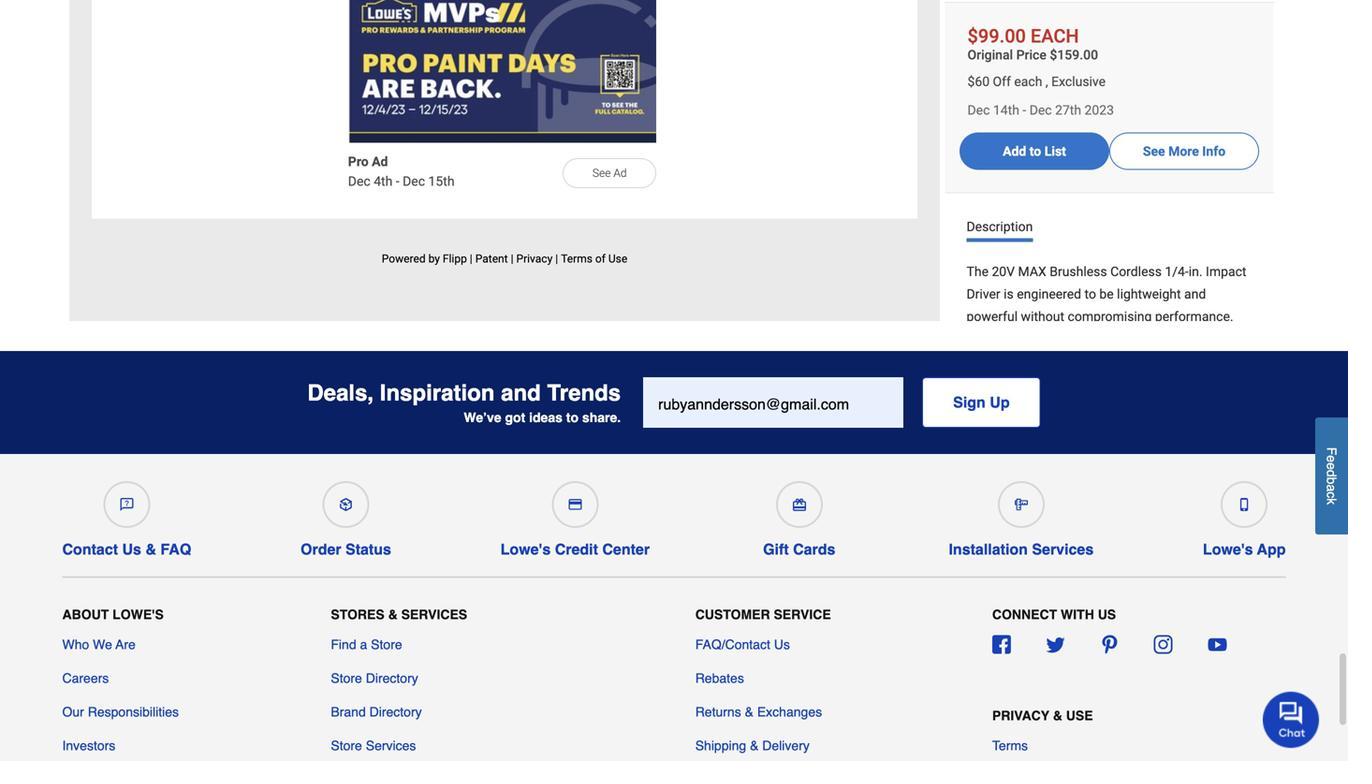 Task type: describe. For each thing, give the bounding box(es) containing it.
mobile image
[[1238, 498, 1251, 511]]

pickup image
[[339, 498, 352, 511]]

faq
[[160, 541, 191, 558]]

directory for brand directory
[[369, 705, 422, 719]]

gift card image
[[793, 498, 806, 511]]

rebates link
[[695, 669, 744, 688]]

1 vertical spatial services
[[401, 607, 467, 622]]

instagram image
[[1154, 635, 1173, 654]]

terms link
[[992, 736, 1028, 755]]

sign
[[953, 394, 986, 411]]

center
[[602, 541, 650, 558]]

careers link
[[62, 669, 109, 688]]

b
[[1324, 477, 1339, 484]]

stores
[[331, 607, 385, 622]]

store for directory
[[331, 671, 362, 686]]

facebook image
[[992, 635, 1011, 654]]

about lowe's
[[62, 607, 164, 622]]

lowe's app
[[1203, 541, 1286, 558]]

deals,
[[307, 380, 374, 406]]

store services link
[[331, 736, 416, 755]]

service
[[774, 607, 831, 622]]

delivery
[[762, 738, 810, 753]]

careers
[[62, 671, 109, 686]]

inspiration
[[380, 380, 495, 406]]

our responsibilities
[[62, 705, 179, 719]]

rebates
[[695, 671, 744, 686]]

ideas
[[529, 410, 563, 425]]

privacy
[[992, 708, 1050, 723]]

2 e from the top
[[1324, 462, 1339, 470]]

installation
[[949, 541, 1028, 558]]

find a store
[[331, 637, 402, 652]]

order status
[[301, 541, 391, 558]]

exchanges
[[757, 705, 822, 719]]

installation services link
[[949, 474, 1094, 558]]

youtube image
[[1208, 635, 1227, 654]]

c
[[1324, 492, 1339, 498]]

with
[[1061, 607, 1094, 622]]

share.
[[582, 410, 621, 425]]

store services
[[331, 738, 416, 753]]

services for store services
[[366, 738, 416, 753]]

order
[[301, 541, 341, 558]]

0 horizontal spatial lowe's
[[112, 607, 164, 622]]

to
[[566, 410, 579, 425]]

store for services
[[331, 738, 362, 753]]

customer care image
[[120, 498, 133, 511]]

our
[[62, 705, 84, 719]]

directory for store directory
[[366, 671, 418, 686]]

brand
[[331, 705, 366, 719]]

returns & exchanges link
[[695, 703, 822, 721]]

who we are link
[[62, 635, 136, 654]]

credit card image
[[569, 498, 582, 511]]

we
[[93, 637, 112, 652]]

& for returns & exchanges
[[745, 705, 754, 719]]

use
[[1066, 708, 1093, 723]]

our responsibilities link
[[62, 703, 179, 721]]

connect
[[992, 607, 1057, 622]]

Email Address email field
[[643, 377, 904, 428]]

privacy & use
[[992, 708, 1093, 723]]

contact
[[62, 541, 118, 558]]

faq/contact
[[695, 637, 770, 652]]

0 vertical spatial store
[[371, 637, 402, 652]]

faq/contact us link
[[695, 635, 790, 654]]

returns
[[695, 705, 741, 719]]

order status link
[[301, 474, 391, 558]]

a inside f e e d b a c k button
[[1324, 484, 1339, 492]]

brand directory
[[331, 705, 422, 719]]

f
[[1324, 447, 1339, 455]]

lowe's credit center
[[501, 541, 650, 558]]

app
[[1257, 541, 1286, 558]]

gift cards link
[[759, 474, 840, 558]]

gift cards
[[763, 541, 836, 558]]



Task type: vqa. For each thing, say whether or not it's contained in the screenshot.
Shark inside 124 LIST ITEM
no



Task type: locate. For each thing, give the bounding box(es) containing it.
& for shipping & delivery
[[750, 738, 759, 753]]

lowe's inside "lowe's credit center" link
[[501, 541, 551, 558]]

are
[[116, 637, 136, 652]]

terms
[[992, 738, 1028, 753]]

k
[[1324, 498, 1339, 505]]

credit
[[555, 541, 598, 558]]

us down the customer service
[[774, 637, 790, 652]]

shipping & delivery
[[695, 738, 810, 753]]

0 horizontal spatial us
[[122, 541, 141, 558]]

1 horizontal spatial us
[[774, 637, 790, 652]]

0 vertical spatial a
[[1324, 484, 1339, 492]]

lowe's inside "link"
[[1203, 541, 1253, 558]]

contact us & faq link
[[62, 474, 191, 558]]

a inside the "find a store" link
[[360, 637, 367, 652]]

sign up form
[[643, 377, 1041, 428]]

& left the use
[[1053, 708, 1063, 723]]

store directory link
[[331, 669, 418, 688]]

store down brand
[[331, 738, 362, 753]]

1 horizontal spatial a
[[1324, 484, 1339, 492]]

lowe's for lowe's app
[[1203, 541, 1253, 558]]

brand directory link
[[331, 703, 422, 721]]

us right the contact on the bottom left
[[122, 541, 141, 558]]

status
[[345, 541, 391, 558]]

deals, inspiration and trends we've got ideas to share.
[[307, 380, 621, 425]]

returns & exchanges
[[695, 705, 822, 719]]

0 vertical spatial services
[[1032, 541, 1094, 558]]

store down stores & services at the left bottom of the page
[[371, 637, 402, 652]]

d
[[1324, 470, 1339, 477]]

0 horizontal spatial a
[[360, 637, 367, 652]]

e
[[1324, 455, 1339, 462], [1324, 462, 1339, 470]]

faq/contact us
[[695, 637, 790, 652]]

installation services
[[949, 541, 1094, 558]]

a
[[1324, 484, 1339, 492], [360, 637, 367, 652]]

services for installation services
[[1032, 541, 1094, 558]]

connect with us
[[992, 607, 1116, 622]]

&
[[145, 541, 156, 558], [388, 607, 398, 622], [745, 705, 754, 719], [1053, 708, 1063, 723], [750, 738, 759, 753]]

1 vertical spatial a
[[360, 637, 367, 652]]

store up brand
[[331, 671, 362, 686]]

lowe's up are
[[112, 607, 164, 622]]

e up the d
[[1324, 455, 1339, 462]]

cards
[[793, 541, 836, 558]]

us for contact
[[122, 541, 141, 558]]

& left delivery
[[750, 738, 759, 753]]

2 vertical spatial store
[[331, 738, 362, 753]]

trends
[[547, 380, 621, 406]]

services up find a store
[[401, 607, 467, 622]]

a right find
[[360, 637, 367, 652]]

lowe's
[[501, 541, 551, 558], [1203, 541, 1253, 558], [112, 607, 164, 622]]

0 vertical spatial us
[[122, 541, 141, 558]]

& inside returns & exchanges "link"
[[745, 705, 754, 719]]

services up connect with us
[[1032, 541, 1094, 558]]

1 vertical spatial store
[[331, 671, 362, 686]]

1 e from the top
[[1324, 455, 1339, 462]]

find a store link
[[331, 635, 402, 654]]

us
[[1098, 607, 1116, 622]]

investors
[[62, 738, 115, 753]]

lowe's left credit
[[501, 541, 551, 558]]

gift
[[763, 541, 789, 558]]

lowe's for lowe's credit center
[[501, 541, 551, 558]]

& inside shipping & delivery link
[[750, 738, 759, 753]]

2 vertical spatial services
[[366, 738, 416, 753]]

sign up button
[[922, 377, 1041, 428]]

got
[[505, 410, 525, 425]]

f e e d b a c k button
[[1315, 417, 1348, 534]]

lowe's app link
[[1203, 474, 1286, 558]]

directory up 'brand directory' link
[[366, 671, 418, 686]]

& right "stores"
[[388, 607, 398, 622]]

dimensions image
[[1015, 498, 1028, 511]]

& right returns
[[745, 705, 754, 719]]

lowe's credit center link
[[501, 474, 650, 558]]

customer service
[[695, 607, 831, 622]]

twitter image
[[1046, 635, 1065, 654]]

lowe's left "app"
[[1203, 541, 1253, 558]]

1 horizontal spatial lowe's
[[501, 541, 551, 558]]

& inside contact us & faq link
[[145, 541, 156, 558]]

sign up
[[953, 394, 1010, 411]]

stores & services
[[331, 607, 467, 622]]

up
[[990, 394, 1010, 411]]

customer
[[695, 607, 770, 622]]

shipping
[[695, 738, 746, 753]]

e up b
[[1324, 462, 1339, 470]]

& for stores & services
[[388, 607, 398, 622]]

contact us & faq
[[62, 541, 191, 558]]

store
[[371, 637, 402, 652], [331, 671, 362, 686], [331, 738, 362, 753]]

responsibilities
[[88, 705, 179, 719]]

directory down store directory link
[[369, 705, 422, 719]]

find
[[331, 637, 356, 652]]

investors link
[[62, 736, 115, 755]]

& for privacy & use
[[1053, 708, 1063, 723]]

who
[[62, 637, 89, 652]]

pinterest image
[[1100, 635, 1119, 654]]

we've
[[464, 410, 501, 425]]

services down brand directory
[[366, 738, 416, 753]]

us
[[122, 541, 141, 558], [774, 637, 790, 652]]

& left faq
[[145, 541, 156, 558]]

about
[[62, 607, 109, 622]]

who we are
[[62, 637, 136, 652]]

1 vertical spatial us
[[774, 637, 790, 652]]

store directory
[[331, 671, 418, 686]]

us for faq/contact
[[774, 637, 790, 652]]

1 vertical spatial directory
[[369, 705, 422, 719]]

f e e d b a c k
[[1324, 447, 1339, 505]]

2 horizontal spatial lowe's
[[1203, 541, 1253, 558]]

chat invite button image
[[1263, 691, 1320, 748]]

a up k on the right of page
[[1324, 484, 1339, 492]]

services
[[1032, 541, 1094, 558], [401, 607, 467, 622], [366, 738, 416, 753]]

and
[[501, 380, 541, 406]]

0 vertical spatial directory
[[366, 671, 418, 686]]

shipping & delivery link
[[695, 736, 810, 755]]



